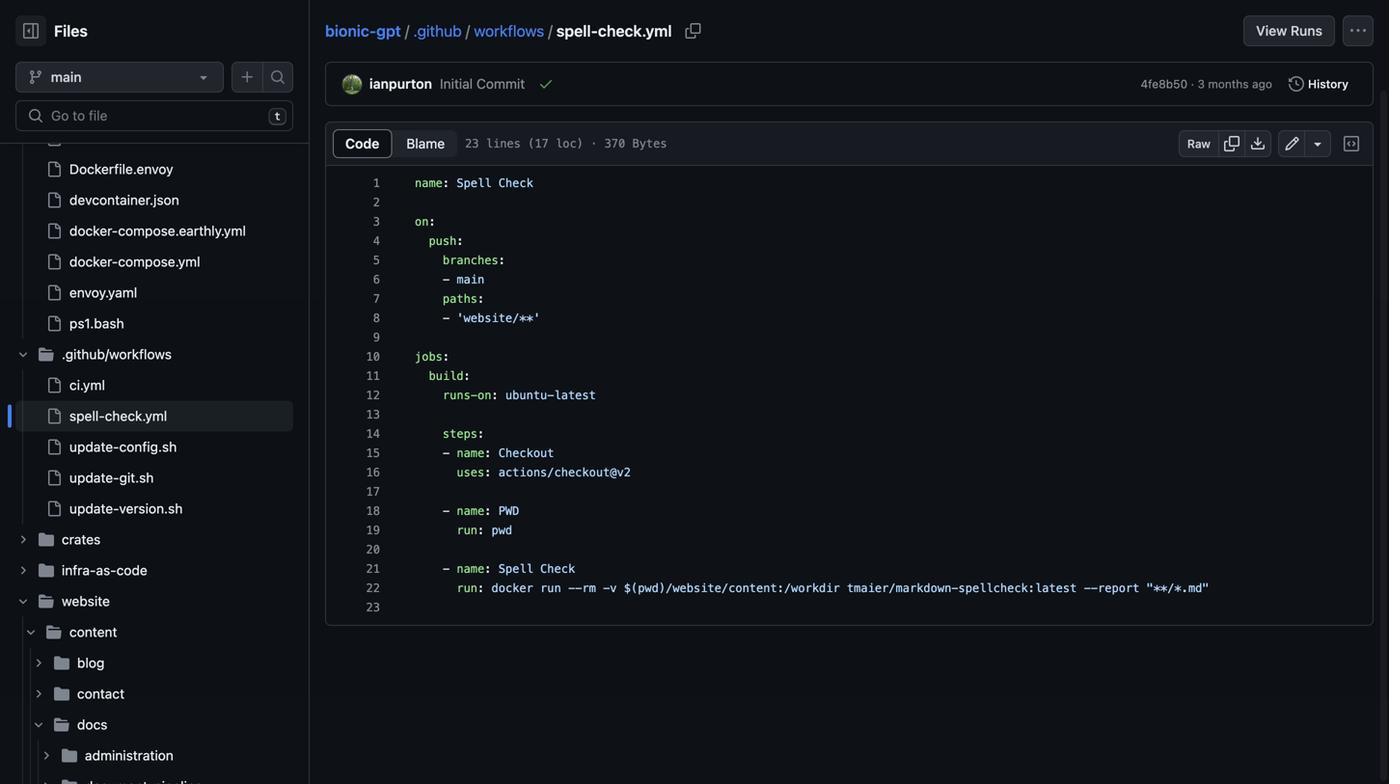 Task type: locate. For each thing, give the bounding box(es) containing it.
history
[[1308, 77, 1349, 91]]

1 vertical spatial ·
[[591, 137, 598, 151]]

update- up crates on the left of page
[[69, 501, 119, 517]]

chevron right image left 'administration'
[[41, 750, 52, 762]]

update-version.sh
[[69, 501, 183, 517]]

update- down the update-config.sh
[[69, 470, 119, 486]]

·
[[1191, 77, 1195, 91], [591, 137, 598, 151]]

update-git.sh
[[69, 470, 154, 486]]

docker- up envoy.yaml
[[69, 254, 118, 270]]

chevron down image inside tree item
[[17, 349, 29, 360]]

compose.earthly.yml
[[118, 223, 246, 239]]

chevron down image left 'content'
[[25, 627, 37, 638]]

file directory fill image
[[39, 532, 54, 548], [54, 687, 69, 702]]

1 horizontal spatial check.yml
[[598, 22, 672, 40]]

12
[[366, 389, 380, 402]]

23 left the lines
[[465, 137, 479, 151]]

chevron down image inside docs tree item
[[33, 719, 44, 731]]

more edit options image
[[1310, 136, 1326, 151]]

3 left months
[[1198, 77, 1205, 91]]

0 horizontal spatial workflows
[[109, 346, 172, 362]]

2 vertical spatial group
[[15, 648, 293, 785]]

7 file image from the top
[[46, 409, 62, 424]]

dockerfile.envoy
[[69, 161, 173, 177]]

0 vertical spatial chevron down image
[[17, 349, 29, 360]]

3 for 4
[[373, 215, 380, 229]]

tree item containing .github/
[[15, 339, 293, 524]]

chevron right image inside administration group
[[41, 781, 52, 785]]

infra-as-code
[[62, 563, 147, 578]]

2 chevron down image from the top
[[17, 596, 29, 607]]

0 horizontal spatial 3
[[373, 215, 380, 229]]

3
[[1198, 77, 1205, 91], [373, 215, 380, 229]]

chevron down image for docs
[[33, 719, 44, 731]]

version.sh
[[119, 501, 183, 517]]

file view element
[[333, 129, 458, 158]]

file image left dockerfile
[[46, 131, 62, 146]]

file image left ps1.bash in the top left of the page
[[46, 316, 62, 331]]

1 vertical spatial chevron right image
[[41, 750, 52, 762]]

file directory open fill image left 'content'
[[46, 625, 62, 640]]

1 file image from the top
[[46, 223, 62, 239]]

5
[[373, 254, 380, 267]]

1 vertical spatial docker-
[[69, 254, 118, 270]]

initial
[[440, 76, 473, 92]]

chevron down image for content
[[25, 627, 37, 638]]

1 horizontal spatial 3
[[1198, 77, 1205, 91]]

2 docker- from the top
[[69, 254, 118, 270]]

infra-
[[62, 563, 96, 578]]

chevron down image left docs
[[33, 719, 44, 731]]

1 vertical spatial check.yml
[[105, 408, 167, 424]]

website
[[62, 593, 110, 609]]

edit file image
[[1285, 136, 1300, 151]]

6 file image from the top
[[46, 378, 62, 393]]

23 down 22
[[366, 601, 380, 615]]

file image left devcontainer.json
[[46, 193, 62, 208]]

6
[[373, 273, 380, 287]]

3 file image from the top
[[46, 440, 62, 455]]

0 vertical spatial 23
[[465, 137, 479, 151]]

file image left the docker-compose.yml
[[46, 254, 62, 270]]

0 vertical spatial docker-
[[69, 223, 118, 239]]

check.yml inside tree item
[[105, 408, 167, 424]]

file image
[[46, 131, 62, 146], [46, 162, 62, 177], [46, 193, 62, 208], [46, 254, 62, 270], [46, 316, 62, 331], [46, 378, 62, 393], [46, 409, 62, 424], [46, 470, 62, 486]]

ianpurton
[[370, 76, 432, 92]]

group
[[15, 0, 293, 339], [15, 370, 293, 524], [15, 648, 293, 785]]

3 group from the top
[[15, 648, 293, 785]]

3 inside 1 2 3 4 5 6 7 8 9 10 11 12 13 14 15 16 17 18 19 20 21 22 23
[[373, 215, 380, 229]]

1 vertical spatial workflows
[[109, 346, 172, 362]]

1 horizontal spatial 23
[[465, 137, 479, 151]]

file directory open fill image left .github/
[[39, 347, 54, 362]]

check.yml
[[598, 22, 672, 40], [105, 408, 167, 424]]

3 file image from the top
[[46, 193, 62, 208]]

workflows up "commit"
[[474, 22, 544, 40]]

2 / from the left
[[466, 22, 470, 40]]

1 vertical spatial file directory fill image
[[54, 687, 69, 702]]

runs
[[1291, 23, 1323, 39]]

1 vertical spatial update-
[[69, 470, 119, 486]]

1 docker- from the top
[[69, 223, 118, 239]]

bionic-
[[325, 22, 376, 40]]

chevron right image left crates on the left of page
[[17, 534, 29, 546]]

1 file image from the top
[[46, 131, 62, 146]]

blame
[[407, 136, 445, 151]]

history link
[[1280, 70, 1358, 97]]

2 file image from the top
[[46, 285, 62, 301]]

file image for devcontainer.json
[[46, 193, 62, 208]]

workflows inside tree item
[[109, 346, 172, 362]]

2
[[373, 196, 380, 209]]

2 horizontal spatial /
[[548, 22, 553, 40]]

file directory open fill image left website
[[39, 594, 54, 609]]

/ right workflows link
[[548, 22, 553, 40]]

config.sh
[[119, 439, 177, 455]]

0 horizontal spatial spell-
[[69, 408, 105, 424]]

0 horizontal spatial check.yml
[[105, 408, 167, 424]]

0 vertical spatial update-
[[69, 439, 119, 455]]

main button
[[15, 62, 224, 93]]

0 vertical spatial workflows
[[474, 22, 544, 40]]

file directory fill image left crates on the left of page
[[39, 532, 54, 548]]

file directory open fill image for content
[[46, 625, 62, 640]]

view runs link
[[1244, 15, 1335, 46]]

administration
[[85, 748, 174, 764]]

1 2 3 4 5 6 7 8 9 10 11 12 13 14 15 16 17 18 19 20 21 22 23
[[366, 177, 380, 615]]

add file image
[[240, 69, 255, 85]]

0 vertical spatial spell-
[[557, 22, 598, 40]]

2 update- from the top
[[69, 470, 119, 486]]

0 vertical spatial group
[[15, 0, 293, 339]]

search image
[[28, 108, 43, 124]]

1 vertical spatial file directory open fill image
[[54, 717, 69, 733]]

group containing ci.yml
[[15, 370, 293, 524]]

chevron right image
[[17, 534, 29, 546], [41, 750, 52, 762]]

0 vertical spatial file directory fill image
[[39, 532, 54, 548]]

lines
[[486, 137, 521, 151]]

update- for config.sh
[[69, 439, 119, 455]]

update- for git.sh
[[69, 470, 119, 486]]

file directory open fill image left docs
[[54, 717, 69, 733]]

file image left ci.yml
[[46, 378, 62, 393]]

spell-
[[557, 22, 598, 40], [69, 408, 105, 424]]

1 / from the left
[[405, 22, 409, 40]]

8 file image from the top
[[46, 470, 62, 486]]

ianpurton image
[[343, 75, 362, 94]]

workflows down ps1.bash in the top left of the page
[[109, 346, 172, 362]]

ianpurton link
[[370, 76, 432, 92]]

7
[[373, 292, 380, 306]]

· right 4fe8b50 at the top right of page
[[1191, 77, 1195, 91]]

1 update- from the top
[[69, 439, 119, 455]]

13
[[366, 408, 380, 422]]

gpt
[[376, 22, 401, 40]]

download raw content image
[[1251, 136, 1266, 151]]

months
[[1208, 77, 1249, 91]]

update- up update-git.sh
[[69, 439, 119, 455]]

0 vertical spatial chevron down image
[[25, 627, 37, 638]]

chevron right image
[[17, 565, 29, 577], [33, 658, 44, 669], [33, 688, 44, 700], [41, 781, 52, 785]]

1 horizontal spatial ·
[[1191, 77, 1195, 91]]

chevron down image
[[17, 349, 29, 360], [17, 596, 29, 607]]

/ right gpt
[[405, 22, 409, 40]]

file image for update-version.sh
[[46, 501, 62, 517]]

view runs
[[1257, 23, 1323, 39]]

file image for envoy.yaml
[[46, 285, 62, 301]]

1 vertical spatial 3
[[373, 215, 380, 229]]

file directory open fill image for docs
[[54, 717, 69, 733]]

11
[[366, 370, 380, 383]]

5 file image from the top
[[46, 316, 62, 331]]

1 horizontal spatial /
[[466, 22, 470, 40]]

· left 370
[[591, 137, 598, 151]]

git.sh
[[119, 470, 154, 486]]

add file tooltip
[[232, 62, 262, 93]]

1 vertical spatial 23
[[366, 601, 380, 615]]

chevron down image inside website tree item
[[17, 596, 29, 607]]

view
[[1257, 23, 1287, 39]]

file image
[[46, 223, 62, 239], [46, 285, 62, 301], [46, 440, 62, 455], [46, 501, 62, 517]]

1 vertical spatial spell-
[[69, 408, 105, 424]]

file image left spell-check.yml
[[46, 409, 62, 424]]

2 vertical spatial update-
[[69, 501, 119, 517]]

0 vertical spatial chevron right image
[[17, 534, 29, 546]]

file directory fill image
[[39, 563, 54, 578], [54, 656, 69, 671], [62, 748, 77, 764], [62, 779, 77, 785]]

0 vertical spatial file directory open fill image
[[39, 347, 54, 362]]

group containing blog
[[15, 648, 293, 785]]

history image
[[1289, 76, 1305, 92]]

0 vertical spatial file directory open fill image
[[39, 594, 54, 609]]

update-
[[69, 439, 119, 455], [69, 470, 119, 486], [69, 501, 119, 517]]

0 vertical spatial 3
[[1198, 77, 1205, 91]]

chevron down image left website
[[17, 596, 29, 607]]

3 up 4
[[373, 215, 380, 229]]

/
[[405, 22, 409, 40], [466, 22, 470, 40], [548, 22, 553, 40]]

1 group from the top
[[15, 0, 293, 339]]

1 chevron down image from the top
[[17, 349, 29, 360]]

file image for spell-check.yml
[[46, 409, 62, 424]]

4 file image from the top
[[46, 254, 62, 270]]

contact
[[77, 686, 125, 702]]

file directory open fill image
[[39, 347, 54, 362], [46, 625, 62, 640]]

/ right .github "link"
[[466, 22, 470, 40]]

spell- inside tree item
[[69, 408, 105, 424]]

1 vertical spatial chevron down image
[[17, 596, 29, 607]]

chevron down image left .github/
[[17, 349, 29, 360]]

10
[[366, 350, 380, 364]]

spell-check.yml tree item
[[15, 401, 293, 432]]

check.yml up config.sh
[[105, 408, 167, 424]]

draggable pane splitter slider
[[307, 0, 312, 785]]

check.yml left copy path image
[[598, 22, 672, 40]]

.github/
[[62, 346, 109, 362]]

code button
[[333, 129, 392, 158]]

2 file image from the top
[[46, 162, 62, 177]]

.github/ workflows
[[62, 346, 172, 362]]

crates
[[62, 532, 101, 548]]

1 vertical spatial file directory open fill image
[[46, 625, 62, 640]]

docker- for compose.yml
[[69, 254, 118, 270]]

spell- down ci.yml
[[69, 408, 105, 424]]

file directory fill image for crates
[[39, 532, 54, 548]]

file image left dockerfile.envoy
[[46, 162, 62, 177]]

spell- right workflows link
[[557, 22, 598, 40]]

file directory open fill image for .github/
[[39, 347, 54, 362]]

.github
[[413, 22, 462, 40]]

docker-
[[69, 223, 118, 239], [69, 254, 118, 270]]

chevron down image
[[25, 627, 37, 638], [33, 719, 44, 731]]

file directory open fill image
[[39, 594, 54, 609], [54, 717, 69, 733]]

file directory fill image left contact
[[54, 687, 69, 702]]

file image left update-git.sh
[[46, 470, 62, 486]]

docker- down devcontainer.json
[[69, 223, 118, 239]]

file image inside spell-check.yml tree item
[[46, 409, 62, 424]]

3 update- from the top
[[69, 501, 119, 517]]

tree item
[[15, 339, 293, 524]]

370
[[605, 137, 626, 151]]

0 horizontal spatial /
[[405, 22, 409, 40]]

commit
[[477, 76, 525, 92]]

2 group from the top
[[15, 370, 293, 524]]

blog
[[77, 655, 105, 671]]

23
[[465, 137, 479, 151], [366, 601, 380, 615]]

1 vertical spatial chevron down image
[[33, 719, 44, 731]]

4 file image from the top
[[46, 501, 62, 517]]

compose.yml
[[118, 254, 200, 270]]

0 vertical spatial ·
[[1191, 77, 1195, 91]]

1 vertical spatial group
[[15, 370, 293, 524]]

initial commit
[[440, 76, 525, 92]]



Task type: describe. For each thing, give the bounding box(es) containing it.
4fe8b50 · 3 months ago
[[1141, 77, 1273, 91]]

20
[[366, 543, 380, 557]]

ago
[[1252, 77, 1273, 91]]

raw link
[[1179, 130, 1220, 157]]

website tree item
[[15, 586, 293, 785]]

file image for update-git.sh
[[46, 470, 62, 486]]

bionic-gpt link
[[325, 22, 401, 40]]

.github link
[[413, 22, 462, 40]]

spell-check.yml
[[69, 408, 167, 424]]

workflows link
[[474, 22, 544, 40]]

file directory fill image for contact
[[54, 687, 69, 702]]

4
[[373, 234, 380, 248]]

bytes
[[633, 137, 667, 151]]

16
[[366, 466, 380, 480]]

15
[[366, 447, 380, 460]]

23 lines (17 loc) · 370 bytes
[[465, 137, 667, 151]]

8
[[373, 312, 380, 325]]

0 horizontal spatial 23
[[366, 601, 380, 615]]

file directory fill image for administration
[[62, 748, 77, 764]]

code
[[116, 563, 147, 578]]

raw
[[1188, 137, 1211, 151]]

22
[[366, 582, 380, 595]]

as-
[[96, 563, 116, 578]]

docker-compose.earthly.yml
[[69, 223, 246, 239]]

4fe8b50 link
[[1141, 75, 1188, 93]]

content tree item
[[15, 617, 293, 785]]

docs
[[77, 717, 108, 733]]

main
[[51, 69, 82, 85]]

Go to file text field
[[51, 101, 261, 130]]

dockerfile
[[69, 130, 133, 146]]

file image for docker-compose.yml
[[46, 254, 62, 270]]

file content text field
[[326, 172, 1373, 635]]

1 horizontal spatial workflows
[[474, 22, 544, 40]]

0 horizontal spatial chevron right image
[[17, 534, 29, 546]]

docs tree item
[[15, 710, 293, 785]]

blame button
[[393, 129, 458, 158]]

git branch image
[[28, 69, 43, 85]]

search this repository image
[[270, 69, 286, 85]]

0 horizontal spatial ·
[[591, 137, 598, 151]]

18
[[366, 505, 380, 518]]

3 for months
[[1198, 77, 1205, 91]]

chevron down image for .github/
[[17, 349, 29, 360]]

fork this repository and edit the file tooltip
[[1279, 130, 1306, 157]]

1 horizontal spatial spell-
[[557, 22, 598, 40]]

file directory fill image for blog
[[54, 656, 69, 671]]

4fe8b50
[[1141, 77, 1188, 91]]

docker- for compose.earthly.yml
[[69, 223, 118, 239]]

file directory fill image for infra-as-code
[[39, 563, 54, 578]]

(17
[[528, 137, 549, 151]]

docker-compose.yml
[[69, 254, 200, 270]]

1
[[373, 177, 380, 190]]

0 vertical spatial check.yml
[[598, 22, 672, 40]]

ps1.bash
[[69, 316, 124, 331]]

ci.yml
[[69, 377, 105, 393]]

files
[[54, 22, 88, 40]]

19
[[366, 524, 380, 537]]

check image
[[539, 76, 554, 92]]

side panel image
[[23, 23, 39, 39]]

more file actions image
[[1351, 23, 1366, 39]]

21
[[366, 563, 380, 576]]

copy path image
[[686, 23, 701, 39]]

bionic-gpt / .github / workflows / spell-check.yml
[[325, 22, 672, 40]]

group containing dockerfile
[[15, 0, 293, 339]]

loc)
[[556, 137, 584, 151]]

administration group
[[15, 741, 293, 785]]

download raw file tooltip
[[1245, 130, 1272, 157]]

file directory open fill image for website
[[39, 594, 54, 609]]

chevron down image for website
[[17, 596, 29, 607]]

file image for dockerfile
[[46, 131, 62, 146]]

update- for version.sh
[[69, 501, 119, 517]]

file image for ps1.bash
[[46, 316, 62, 331]]

devcontainer.json
[[69, 192, 179, 208]]

envoy.yaml
[[69, 285, 137, 301]]

update-config.sh
[[69, 439, 177, 455]]

1 horizontal spatial chevron right image
[[41, 750, 52, 762]]

initial commit link
[[440, 76, 525, 92]]

17
[[366, 485, 380, 499]]

symbols image
[[1344, 136, 1360, 151]]

file image for update-config.sh
[[46, 440, 62, 455]]

3 / from the left
[[548, 22, 553, 40]]

content
[[69, 624, 117, 640]]

9
[[373, 331, 380, 344]]

code
[[345, 136, 380, 151]]

file image for dockerfile.envoy
[[46, 162, 62, 177]]

file image for docker-compose.earthly.yml
[[46, 223, 62, 239]]

copy raw content image
[[1225, 136, 1240, 151]]

file image for ci.yml
[[46, 378, 62, 393]]

t
[[274, 111, 281, 123]]

14
[[366, 427, 380, 441]]



Task type: vqa. For each thing, say whether or not it's contained in the screenshot.
file directory fill icon in administration group
yes



